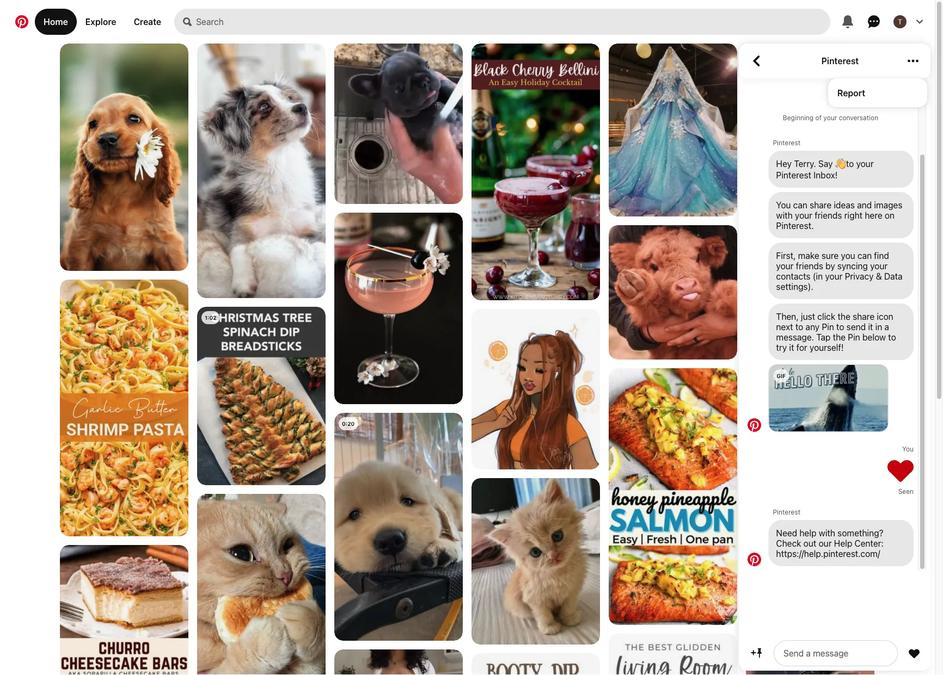 Task type: describe. For each thing, give the bounding box(es) containing it.
this may contain: several pieces of cheesecake bars stacked on top of each other image
[[60, 546, 188, 676]]

data
[[884, 271, 903, 282]]

pinterest link
[[822, 56, 859, 66]]

0 vertical spatial it
[[868, 322, 873, 332]]

terry turtle image
[[894, 15, 907, 28]]

0 horizontal spatial pin
[[822, 322, 834, 332]]

your right syncing
[[870, 261, 888, 271]]

make
[[798, 251, 819, 261]]

0 vertical spatial the
[[838, 312, 851, 322]]

👋
[[835, 159, 844, 169]]

create
[[134, 17, 161, 27]]

right
[[845, 210, 863, 221]]

by
[[826, 261, 835, 271]]

message.
[[776, 332, 814, 343]]

here
[[865, 210, 883, 221]]

your right 'of' at the right top of the page
[[824, 114, 837, 121]]

Send a message text field
[[783, 648, 889, 660]]

1 vertical spatial the
[[833, 332, 846, 343]]

(in
[[813, 271, 823, 282]]

this contains an image of: cos image
[[609, 225, 737, 360]]

our
[[819, 539, 832, 549]]

first,
[[776, 251, 796, 261]]

with inside you can share ideas and images with your friends right here on pinterest.
[[776, 210, 793, 221]]

your inside you can share ideas and images with your friends right here on pinterest.
[[795, 210, 813, 221]]

this may contain: the best golden living room paint color palettes for every room in your home, including image
[[609, 634, 737, 676]]

pinterest up hey
[[773, 139, 801, 146]]

you for you
[[902, 445, 914, 453]]

tap
[[817, 332, 831, 343]]

this may contain: a small dog sitting on the floor looking up image
[[197, 44, 326, 298]]

syncing
[[838, 261, 868, 271]]

share inside then, just click the share icon next to any pin to send it in a message. tap the pin below to try it for yourself!
[[853, 312, 875, 322]]

share inside you can share ideas and images with your friends right here on pinterest.
[[810, 200, 832, 210]]

for
[[797, 343, 808, 353]]

seen
[[898, 488, 914, 496]]

center:
[[855, 539, 884, 549]]

next
[[776, 322, 793, 332]]

https://help.pinterest.com/ link
[[776, 549, 906, 559]]

this may contain: a small kitten sitting on top of a bed image
[[472, 479, 600, 645]]

this may contain: black cherry bellini is an easy holiday cocktail that's perfect for the holidays image
[[472, 44, 600, 301]]

explore
[[85, 17, 116, 27]]

friends inside first, make sure you can find your friends by syncing your contacts (in your privacy & data settings).
[[796, 261, 823, 271]]

this may contain: a golden retriever swimming in a pool with his head above the water's surface image
[[746, 472, 875, 627]]

home link
[[35, 9, 77, 35]]

pinterest image
[[748, 419, 761, 432]]

explore link
[[77, 9, 125, 35]]

icon
[[877, 312, 894, 322]]

beginning
[[783, 114, 814, 121]]

your up settings).
[[776, 261, 794, 271]]

ideas
[[834, 200, 855, 210]]

you can share ideas and images with your friends right here on pinterest.
[[776, 200, 903, 231]]

friends inside you can share ideas and images with your friends right here on pinterest.
[[815, 210, 842, 221]]

images
[[874, 200, 903, 210]]

this contains an image of: cute office outfit image
[[334, 650, 463, 676]]

home
[[44, 17, 68, 27]]

help
[[834, 539, 852, 549]]

this contains an image of: princess blue tulle long sleeve backless wedding dress image
[[609, 44, 737, 217]]

&
[[876, 271, 882, 282]]

first, make sure you can find your friends by syncing your contacts (in your privacy & data settings).
[[776, 251, 903, 292]]

pinterest up report
[[822, 56, 859, 66]]

to left any
[[796, 322, 803, 332]]

pinterest.
[[776, 221, 814, 231]]

try
[[776, 343, 787, 353]]

just
[[801, 312, 815, 322]]

heart image
[[888, 457, 914, 484]]

below
[[863, 332, 886, 343]]

pinterest inside "hey terry. say 👋 to your pinterest inbox!"
[[776, 170, 812, 180]]

this may contain: salmon with lemon and pineapple salsa on top is shown in two different photos, one has image
[[609, 369, 737, 626]]

help
[[800, 528, 817, 539]]

1 vertical spatial it
[[789, 343, 794, 353]]

pinterest up need
[[773, 509, 801, 516]]

and
[[857, 200, 872, 210]]

these christmas tree breadsticks are stuffed with spinach dip! such a fun appetizer to take to a holiday party. #itsalwaysautumn #christmas #christmasfood #christmasappetizer #christmastreats #spinachdip image
[[197, 307, 326, 486]]

something?
[[838, 528, 884, 539]]

can inside first, make sure you can find your friends by syncing your contacts (in your privacy & data settings).
[[858, 251, 872, 261]]



Task type: locate. For each thing, give the bounding box(es) containing it.
hey terry. say 👋 to your pinterest inbox!
[[776, 159, 874, 180]]

friends left by
[[796, 261, 823, 271]]

share
[[810, 200, 832, 210], [853, 312, 875, 322]]

0 horizontal spatial you
[[776, 200, 791, 210]]

the right tap on the right of the page
[[833, 332, 846, 343]]

Search text field
[[196, 9, 831, 35]]

on
[[885, 210, 895, 221]]

check
[[776, 539, 801, 549]]

with
[[776, 210, 793, 221], [819, 528, 835, 539]]

your right the 👋
[[856, 159, 874, 169]]

0 horizontal spatial share
[[810, 200, 832, 210]]

1 horizontal spatial can
[[858, 251, 872, 261]]

1 horizontal spatial with
[[819, 528, 835, 539]]

to inside "hey terry. say 👋 to your pinterest inbox!"
[[846, 159, 854, 169]]

search icon image
[[183, 17, 192, 26]]

to
[[846, 159, 854, 169], [796, 322, 803, 332], [837, 322, 844, 332], [888, 332, 896, 343]]

inbox!
[[814, 170, 838, 180]]

0 vertical spatial share
[[810, 200, 832, 210]]

the right click
[[838, 312, 851, 322]]

you
[[776, 200, 791, 210], [902, 445, 914, 453]]

1 vertical spatial with
[[819, 528, 835, 539]]

then,
[[776, 312, 799, 322]]

0 vertical spatial you
[[776, 200, 791, 210]]

you inside you can share ideas and images with your friends right here on pinterest.
[[776, 200, 791, 210]]

pin right any
[[822, 322, 834, 332]]

main content
[[0, 0, 935, 676]]

your up make
[[795, 210, 813, 221]]

friends left right
[[815, 210, 842, 221]]

hey
[[776, 159, 792, 169]]

the
[[838, 312, 851, 322], [833, 332, 846, 343]]

1 horizontal spatial it
[[868, 322, 873, 332]]

your right (in
[[825, 271, 843, 282]]

pin left below
[[848, 332, 860, 343]]

to right in
[[888, 332, 896, 343]]

1 vertical spatial friends
[[796, 261, 823, 271]]

can inside you can share ideas and images with your friends right here on pinterest.
[[793, 200, 808, 210]]

to left send
[[837, 322, 844, 332]]

need help with something? check out our help center: https://help.pinterest.com/
[[776, 528, 884, 559]]

pinterest
[[822, 56, 859, 66], [773, 139, 801, 146], [776, 170, 812, 180], [773, 509, 801, 516]]

need
[[776, 528, 797, 539]]

this may contain: a poster showing how to do an arm workout image
[[746, 44, 875, 227]]

0 vertical spatial with
[[776, 210, 793, 221]]

you up heart image
[[902, 445, 914, 453]]

1 horizontal spatial pin
[[848, 332, 860, 343]]

pinterest down hey
[[776, 170, 812, 180]]

your inside "hey terry. say 👋 to your pinterest inbox!"
[[856, 159, 874, 169]]

1 horizontal spatial share
[[853, 312, 875, 322]]

it right try
[[789, 343, 794, 353]]

sure
[[822, 251, 839, 261]]

this may contain: garlic butter shrimp pasta in a skillet image
[[60, 280, 188, 537]]

1 vertical spatial share
[[853, 312, 875, 322]]

you up pinterest.
[[776, 200, 791, 210]]

to right the 👋
[[846, 159, 854, 169]]

click
[[818, 312, 836, 322]]

can
[[793, 200, 808, 210], [858, 251, 872, 261]]

a
[[885, 322, 889, 332]]

privacy
[[845, 271, 874, 282]]

terry.
[[794, 159, 816, 169]]

yourself!
[[810, 343, 844, 353]]

you
[[841, 251, 855, 261]]

1 horizontal spatial you
[[902, 445, 914, 453]]

0 vertical spatial friends
[[815, 210, 842, 221]]

main content containing pinterest
[[0, 0, 935, 676]]

share left ideas
[[810, 200, 832, 210]]

then, just click the share icon next to any pin to send it in a message. tap the pin below to try it for yourself!
[[776, 312, 896, 353]]

your
[[824, 114, 837, 121], [856, 159, 874, 169], [795, 210, 813, 221], [776, 261, 794, 271], [870, 261, 888, 271], [825, 271, 843, 282]]

create link
[[125, 9, 170, 35]]

settings).
[[776, 282, 814, 292]]

1 vertical spatial you
[[902, 445, 914, 453]]

find
[[874, 251, 889, 261]]

0 horizontal spatial with
[[776, 210, 793, 221]]

list
[[0, 44, 935, 676]]

0 horizontal spatial can
[[793, 200, 808, 210]]

friends
[[815, 210, 842, 221], [796, 261, 823, 271]]

in
[[876, 322, 882, 332]]

this may contain: a drawing of a woman with long red hair and oranges in the background, she is holding her hand up to her ear image
[[472, 309, 600, 470]]

pinterest image
[[748, 553, 761, 567]]

this may contain: a bowl filled with chocolate chips and marshmallow fluff image
[[472, 654, 600, 676]]

pin
[[822, 322, 834, 332], [848, 332, 860, 343]]

1 vertical spatial can
[[858, 251, 872, 261]]

it
[[868, 322, 873, 332], [789, 343, 794, 353]]

out
[[804, 539, 817, 549]]

of
[[816, 114, 822, 121]]

report
[[838, 88, 865, 98]]

conversation
[[839, 114, 879, 121]]

0 horizontal spatial it
[[789, 343, 794, 353]]

https://help.pinterest.com/
[[776, 549, 880, 559]]

say
[[819, 159, 833, 169]]

any
[[806, 322, 820, 332]]

it left in
[[868, 322, 873, 332]]

share left in
[[853, 312, 875, 322]]

with inside need help with something? check out our help center: https://help.pinterest.com/
[[819, 528, 835, 539]]

can up pinterest.
[[793, 200, 808, 210]]

this may contain: a brown dog with a white flower in its mouth image
[[60, 44, 188, 272]]

this may contain: the pink cherry blossom margarita cocktail is served in a coupe glass with an olive garnish image
[[334, 213, 463, 405]]

this contains an image of: 20 nail colors to rock this fall & winter image
[[746, 636, 875, 676]]

with right help
[[819, 528, 835, 539]]

beginning of your conversation
[[783, 114, 879, 121]]

with up the first,
[[776, 210, 793, 221]]

this may contain: an orange cat is chewing on a stuffed animal with it's paw in its mouth image
[[197, 494, 326, 676]]

send
[[847, 322, 866, 332]]

send a cute gif to your friends and family! image
[[769, 365, 888, 432]]

this may contain: a close up of a dog laying on a chair image
[[334, 413, 463, 642]]

contacts
[[776, 271, 811, 282]]

0 vertical spatial can
[[793, 200, 808, 210]]

you for you can share ideas and images with your friends right here on pinterest.
[[776, 200, 791, 210]]

report button
[[838, 88, 918, 98]]

can right you
[[858, 251, 872, 261]]

this contains an image of: healthy smoothies image
[[746, 235, 875, 463]]



Task type: vqa. For each thing, say whether or not it's contained in the screenshot.
This contains an image of: A Simple Bed with a Lot of Personality
no



